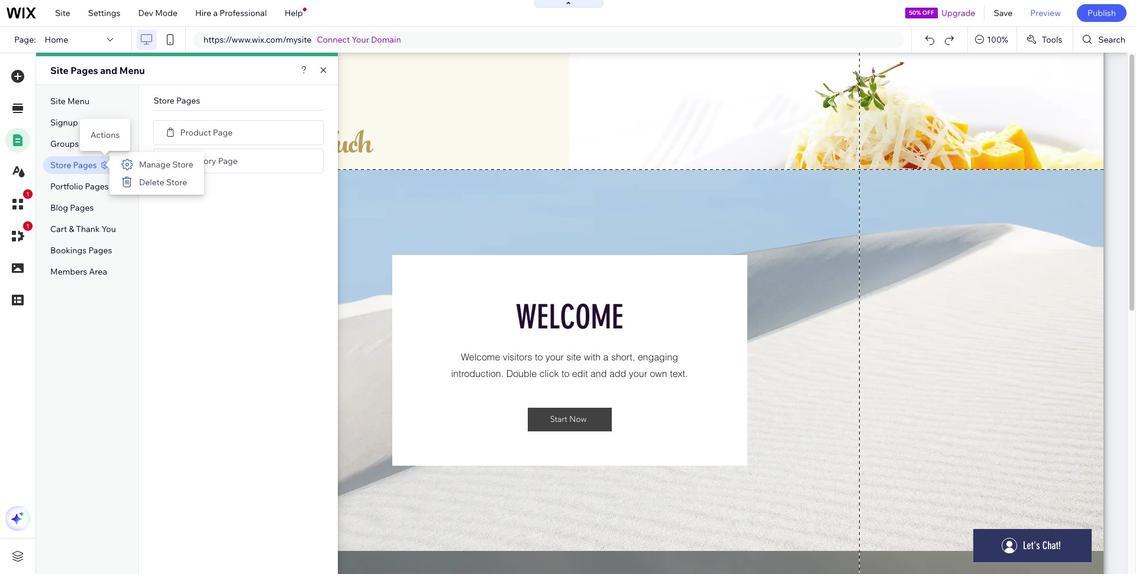 Task type: vqa. For each thing, say whether or not it's contained in the screenshot.
Site
yes



Task type: describe. For each thing, give the bounding box(es) containing it.
product page
[[180, 127, 233, 138]]

domain
[[371, 34, 401, 45]]

your
[[352, 34, 369, 45]]

pages up "cart & thank you"
[[70, 202, 94, 213]]

blog pages
[[50, 202, 94, 213]]

portfolio pages
[[50, 181, 109, 192]]

tools
[[1042, 34, 1063, 45]]

delete
[[139, 177, 164, 188]]

hire a professional
[[195, 8, 267, 18]]

upgrade
[[942, 8, 976, 18]]

https://www.wix.com/mysite
[[204, 34, 312, 45]]

pages up product at the left top
[[176, 95, 200, 106]]

hire
[[195, 8, 211, 18]]

you
[[102, 224, 116, 234]]

100% button
[[968, 27, 1017, 53]]

dev mode
[[138, 8, 178, 18]]

connect
[[317, 34, 350, 45]]

50% off
[[909, 9, 934, 17]]

groups pages
[[50, 138, 105, 149]]

& for cart
[[69, 224, 74, 234]]

save
[[994, 8, 1013, 18]]

bookings pages
[[50, 245, 112, 256]]

pages up the 'portfolio pages' in the top left of the page
[[73, 160, 97, 170]]

site for site menu
[[50, 96, 66, 107]]

actions
[[91, 130, 120, 140]]

groups
[[50, 138, 79, 149]]

help
[[285, 8, 303, 18]]

site pages and menu
[[50, 65, 145, 76]]

category page
[[180, 155, 238, 166]]

pages left and
[[71, 65, 98, 76]]

off
[[923, 9, 934, 17]]

dev
[[138, 8, 153, 18]]



Task type: locate. For each thing, give the bounding box(es) containing it.
cart
[[50, 224, 67, 234]]

page
[[213, 127, 233, 138], [218, 155, 238, 166]]

page right category
[[218, 155, 238, 166]]

1 vertical spatial &
[[69, 224, 74, 234]]

area
[[89, 266, 107, 277]]

preview button
[[1022, 0, 1070, 26]]

login
[[87, 117, 109, 128]]

& for signup
[[80, 117, 85, 128]]

1 vertical spatial page
[[218, 155, 238, 166]]

publish button
[[1077, 4, 1127, 22]]

0 vertical spatial store pages
[[154, 95, 200, 106]]

search
[[1099, 34, 1126, 45]]

0 vertical spatial site
[[55, 8, 70, 18]]

home
[[45, 34, 68, 45]]

manage store
[[139, 159, 193, 170]]

100%
[[987, 34, 1008, 45]]

2 vertical spatial site
[[50, 96, 66, 107]]

0 horizontal spatial menu
[[67, 96, 89, 107]]

professional
[[220, 8, 267, 18]]

pages right portfolio
[[85, 181, 109, 192]]

store pages
[[154, 95, 200, 106], [50, 160, 97, 170]]

&
[[80, 117, 85, 128], [69, 224, 74, 234]]

portfolio
[[50, 181, 83, 192]]

& left login
[[80, 117, 85, 128]]

a
[[213, 8, 218, 18]]

1 horizontal spatial store pages
[[154, 95, 200, 106]]

menu
[[119, 65, 145, 76], [67, 96, 89, 107]]

0 vertical spatial page
[[213, 127, 233, 138]]

members area
[[50, 266, 107, 277]]

pages up 'area'
[[88, 245, 112, 256]]

signup
[[50, 117, 78, 128]]

pages
[[81, 138, 105, 149]]

thank
[[76, 224, 100, 234]]

site for site
[[55, 8, 70, 18]]

menu right and
[[119, 65, 145, 76]]

site up "home" at the top left
[[55, 8, 70, 18]]

0 horizontal spatial store pages
[[50, 160, 97, 170]]

publish
[[1088, 8, 1116, 18]]

tools button
[[1017, 27, 1073, 53]]

site up signup at left top
[[50, 96, 66, 107]]

site down "home" at the top left
[[50, 65, 68, 76]]

members
[[50, 266, 87, 277]]

& right cart in the top of the page
[[69, 224, 74, 234]]

preview
[[1031, 8, 1061, 18]]

page for product page
[[213, 127, 233, 138]]

store pages down groups pages
[[50, 160, 97, 170]]

and
[[100, 65, 117, 76]]

0 vertical spatial menu
[[119, 65, 145, 76]]

site menu
[[50, 96, 89, 107]]

bookings
[[50, 245, 87, 256]]

1 vertical spatial menu
[[67, 96, 89, 107]]

site
[[55, 8, 70, 18], [50, 65, 68, 76], [50, 96, 66, 107]]

save button
[[985, 0, 1022, 26]]

product
[[180, 127, 211, 138]]

category
[[180, 155, 216, 166]]

1 vertical spatial site
[[50, 65, 68, 76]]

signup & login
[[50, 117, 109, 128]]

cart & thank you
[[50, 224, 116, 234]]

menu up signup & login
[[67, 96, 89, 107]]

delete store
[[139, 177, 187, 188]]

1 horizontal spatial menu
[[119, 65, 145, 76]]

settings
[[88, 8, 120, 18]]

0 vertical spatial &
[[80, 117, 85, 128]]

search button
[[1074, 27, 1136, 53]]

pages
[[71, 65, 98, 76], [176, 95, 200, 106], [73, 160, 97, 170], [85, 181, 109, 192], [70, 202, 94, 213], [88, 245, 112, 256]]

manage
[[139, 159, 170, 170]]

page right product at the left top
[[213, 127, 233, 138]]

site for site pages and menu
[[50, 65, 68, 76]]

0 horizontal spatial &
[[69, 224, 74, 234]]

https://www.wix.com/mysite connect your domain
[[204, 34, 401, 45]]

1 horizontal spatial &
[[80, 117, 85, 128]]

blog
[[50, 202, 68, 213]]

1 vertical spatial store pages
[[50, 160, 97, 170]]

page for category page
[[218, 155, 238, 166]]

store pages up product at the left top
[[154, 95, 200, 106]]

50%
[[909, 9, 921, 17]]

store
[[154, 95, 175, 106], [172, 159, 193, 170], [50, 160, 71, 170], [166, 177, 187, 188]]

mode
[[155, 8, 178, 18]]



